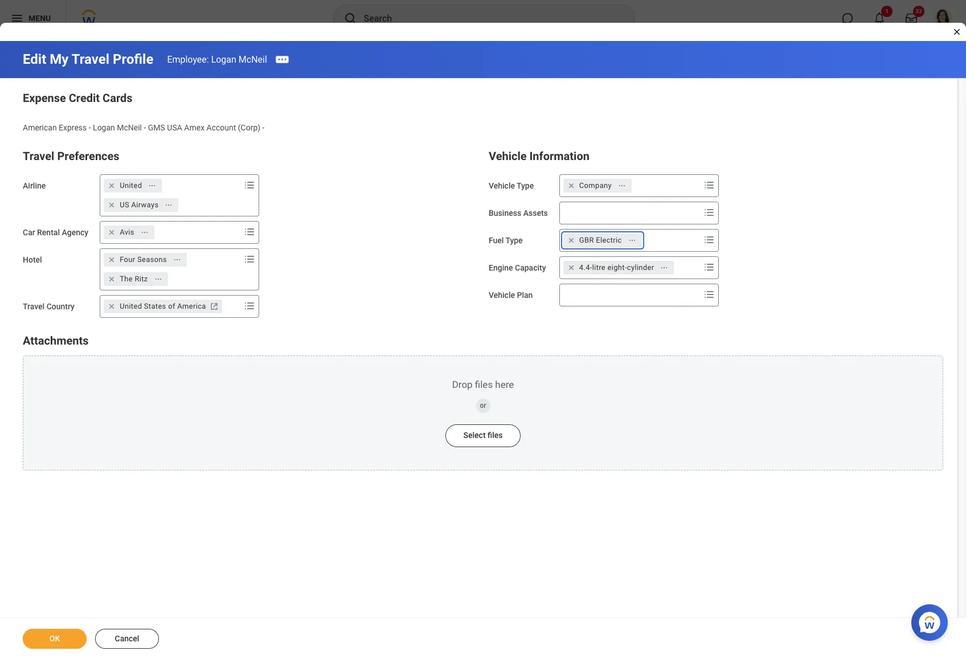 Task type: locate. For each thing, give the bounding box(es) containing it.
x small image
[[566, 180, 577, 191], [106, 199, 118, 211], [106, 227, 118, 238], [566, 235, 577, 246], [566, 262, 577, 274], [106, 274, 118, 285], [106, 301, 118, 312]]

0 vertical spatial vehicle
[[489, 149, 527, 163]]

avis element
[[120, 227, 134, 238]]

inbox large image
[[906, 13, 918, 24]]

of
[[168, 302, 175, 311]]

litre
[[593, 263, 606, 272]]

the ritz, press delete to clear value. option
[[104, 272, 168, 286]]

vehicle
[[489, 149, 527, 163], [489, 181, 515, 190], [489, 291, 515, 300]]

united inside items selected list box
[[120, 181, 142, 190]]

2 vertical spatial travel
[[23, 302, 45, 311]]

express
[[59, 123, 87, 132]]

- left 'gms' at the left top
[[144, 123, 146, 132]]

edit my travel profile main content
[[0, 41, 967, 660]]

edit
[[23, 51, 46, 67]]

2 items selected list box from the top
[[100, 251, 242, 288]]

related actions image for hotel
[[173, 256, 181, 264]]

1 horizontal spatial -
[[144, 123, 146, 132]]

1 vertical spatial mcneil
[[117, 123, 142, 132]]

1 vertical spatial logan
[[93, 123, 115, 132]]

united states of america element
[[120, 301, 206, 312]]

1 x small image from the top
[[106, 180, 118, 191]]

x small image left company element
[[566, 180, 577, 191]]

0 vertical spatial type
[[517, 181, 534, 190]]

1 vertical spatial related actions image
[[173, 256, 181, 264]]

related actions image right airways
[[165, 201, 173, 209]]

1 vertical spatial united
[[120, 302, 142, 311]]

avis
[[120, 228, 134, 236]]

type right fuel
[[506, 236, 523, 245]]

-
[[89, 123, 91, 132], [144, 123, 146, 132], [263, 123, 265, 132]]

united
[[120, 181, 142, 190], [120, 302, 142, 311]]

logan right the express
[[93, 123, 115, 132]]

1 vertical spatial x small image
[[106, 254, 118, 266]]

x small image down the ritz, press delete to clear value. "option"
[[106, 301, 118, 312]]

x small image for engine capacity
[[566, 262, 577, 274]]

items selected list box containing four seasons
[[100, 251, 242, 288]]

amex
[[184, 123, 205, 132]]

select
[[464, 431, 486, 440]]

united element
[[120, 181, 142, 191]]

related actions image right 'ritz'
[[154, 275, 162, 283]]

america
[[177, 302, 206, 311]]

united up us
[[120, 181, 142, 190]]

travel preferences
[[23, 149, 119, 163]]

1 vertical spatial items selected list box
[[100, 251, 242, 288]]

cancel button
[[95, 629, 159, 649]]

related actions image for airline
[[148, 182, 156, 190]]

0 vertical spatial x small image
[[106, 180, 118, 191]]

type
[[517, 181, 534, 190], [506, 236, 523, 245]]

0 vertical spatial items selected list box
[[100, 177, 242, 214]]

1 horizontal spatial logan
[[211, 54, 237, 65]]

1 vertical spatial type
[[506, 236, 523, 245]]

logan right employee:
[[211, 54, 237, 65]]

united left 'states'
[[120, 302, 142, 311]]

2 vertical spatial vehicle
[[489, 291, 515, 300]]

prompts image for car rental agency
[[243, 225, 257, 239]]

profile logan mcneil element
[[928, 6, 960, 31]]

x small image left the
[[106, 274, 118, 285]]

related actions image right electric
[[629, 236, 637, 244]]

x small image inside the ritz, press delete to clear value. "option"
[[106, 274, 118, 285]]

prompts image
[[243, 178, 257, 192], [703, 178, 717, 192], [703, 206, 717, 219], [703, 233, 717, 247], [703, 260, 717, 274]]

airways
[[131, 201, 159, 209]]

x small image inside 4.4-litre eight-cylinder, press delete to clear value. option
[[566, 262, 577, 274]]

travel left country
[[23, 302, 45, 311]]

search image
[[343, 11, 357, 25]]

x small image inside us airways, press delete to clear value. option
[[106, 199, 118, 211]]

related actions image inside four seasons, press delete to clear value. option
[[173, 256, 181, 264]]

the
[[120, 275, 133, 283]]

information
[[530, 149, 590, 163]]

united states of america, press delete to clear value, ctrl + enter opens in new window. option
[[104, 300, 222, 313]]

travel right "my"
[[72, 51, 110, 67]]

airline
[[23, 181, 46, 190]]

- right the express
[[89, 123, 91, 132]]

type up business assets
[[517, 181, 534, 190]]

the ritz element
[[120, 274, 148, 284]]

related actions image inside avis, press delete to clear value. option
[[141, 228, 149, 236]]

0 vertical spatial related actions image
[[148, 182, 156, 190]]

0 horizontal spatial -
[[89, 123, 91, 132]]

employee: logan mcneil element
[[167, 54, 267, 65]]

(corp)
[[238, 123, 261, 132]]

vehicle type
[[489, 181, 534, 190]]

x small image left gbr
[[566, 235, 577, 246]]

related actions image for vehicle type
[[619, 182, 627, 190]]

prompts image for business assets
[[703, 206, 717, 219]]

x small image inside united, press delete to clear value. option
[[106, 180, 118, 191]]

related actions image right company element
[[619, 182, 627, 190]]

x small image inside united states of america, press delete to clear value, ctrl + enter opens in new window. option
[[106, 301, 118, 312]]

items selected list box for hotel
[[100, 251, 242, 288]]

travel down american
[[23, 149, 54, 163]]

country
[[47, 302, 75, 311]]

states
[[144, 302, 166, 311]]

select files button
[[446, 425, 521, 447]]

3 vehicle from the top
[[489, 291, 515, 300]]

0 vertical spatial travel
[[72, 51, 110, 67]]

1 united from the top
[[120, 181, 142, 190]]

related actions image inside 4.4-litre eight-cylinder, press delete to clear value. option
[[661, 264, 669, 272]]

x small image left us
[[106, 199, 118, 211]]

hotel
[[23, 255, 42, 264]]

Vehicle Plan field
[[560, 285, 701, 305]]

vehicle plan
[[489, 291, 533, 300]]

us airways, press delete to clear value. option
[[104, 198, 179, 212]]

2 vehicle from the top
[[489, 181, 515, 190]]

x small image left the avis element
[[106, 227, 118, 238]]

plan
[[517, 291, 533, 300]]

2 vertical spatial related actions image
[[154, 275, 162, 283]]

employee: logan mcneil
[[167, 54, 267, 65]]

x small image left four
[[106, 254, 118, 266]]

items selected list box
[[100, 177, 242, 214], [100, 251, 242, 288]]

x small image inside company, press delete to clear value. option
[[566, 180, 577, 191]]

2 x small image from the top
[[106, 254, 118, 266]]

credit
[[69, 91, 100, 105]]

0 horizontal spatial mcneil
[[117, 123, 142, 132]]

4.4-litre eight-cylinder, press delete to clear value. option
[[564, 261, 675, 275]]

related actions image right the avis element
[[141, 228, 149, 236]]

us airways
[[120, 201, 159, 209]]

logan
[[211, 54, 237, 65], [93, 123, 115, 132]]

mcneil inside "element"
[[117, 123, 142, 132]]

0 vertical spatial united
[[120, 181, 142, 190]]

related actions image right seasons
[[173, 256, 181, 264]]

1 items selected list box from the top
[[100, 177, 242, 214]]

four seasons
[[120, 255, 167, 264]]

my
[[50, 51, 69, 67]]

related actions image for car rental agency
[[141, 228, 149, 236]]

2 united from the top
[[120, 302, 142, 311]]

x small image left 4.4-
[[566, 262, 577, 274]]

1 vehicle from the top
[[489, 149, 527, 163]]

prompts image for vehicle plan
[[703, 288, 717, 301]]

files
[[488, 431, 503, 440]]

gbr electric
[[580, 236, 622, 244]]

travel preferences button
[[23, 149, 119, 163]]

prompts image
[[243, 225, 257, 239], [243, 252, 257, 266], [703, 288, 717, 301], [243, 299, 257, 313]]

related actions image
[[619, 182, 627, 190], [165, 201, 173, 209], [141, 228, 149, 236], [629, 236, 637, 244], [661, 264, 669, 272]]

related actions image inside gbr electric, press delete to clear value. 'option'
[[629, 236, 637, 244]]

workday assistant region
[[912, 600, 953, 641]]

travel
[[72, 51, 110, 67], [23, 149, 54, 163], [23, 302, 45, 311]]

business
[[489, 209, 522, 218]]

x small image left united element
[[106, 180, 118, 191]]

american express - logan mcneil - gms usa amex account (corp) - element
[[23, 121, 265, 132]]

company, press delete to clear value. option
[[564, 179, 632, 193]]

0 horizontal spatial logan
[[93, 123, 115, 132]]

assets
[[524, 209, 548, 218]]

prompts image for fuel type
[[703, 233, 717, 247]]

related actions image for fuel type
[[629, 236, 637, 244]]

prompts image for vehicle type
[[703, 178, 717, 192]]

1 vertical spatial travel
[[23, 149, 54, 163]]

vehicle up business
[[489, 181, 515, 190]]

gbr
[[580, 236, 594, 244]]

vehicle up the vehicle type
[[489, 149, 527, 163]]

preferences
[[57, 149, 119, 163]]

x small image inside gbr electric, press delete to clear value. 'option'
[[566, 235, 577, 246]]

related actions image inside united, press delete to clear value. option
[[148, 182, 156, 190]]

0 vertical spatial mcneil
[[239, 54, 267, 65]]

related actions image right cylinder
[[661, 264, 669, 272]]

x small image
[[106, 180, 118, 191], [106, 254, 118, 266]]

x small image for hotel
[[106, 254, 118, 266]]

2 horizontal spatial -
[[263, 123, 265, 132]]

or
[[480, 402, 487, 410]]

gbr electric element
[[580, 235, 622, 246]]

four
[[120, 255, 135, 264]]

vehicle left plan
[[489, 291, 515, 300]]

travel preferences group
[[23, 147, 478, 318]]

1 vertical spatial vehicle
[[489, 181, 515, 190]]

related actions image inside company, press delete to clear value. option
[[619, 182, 627, 190]]

business assets
[[489, 209, 548, 218]]

items selected list box containing united
[[100, 177, 242, 214]]

mcneil
[[239, 54, 267, 65], [117, 123, 142, 132]]

x small image inside avis, press delete to clear value. option
[[106, 227, 118, 238]]

related actions image up airways
[[148, 182, 156, 190]]

- right the (corp)
[[263, 123, 265, 132]]

company
[[580, 181, 612, 190]]

x small image inside four seasons, press delete to clear value. option
[[106, 254, 118, 266]]

related actions image inside us airways, press delete to clear value. option
[[165, 201, 173, 209]]

united, press delete to clear value. option
[[104, 179, 162, 193]]

cards
[[103, 91, 133, 105]]

expense credit cards button
[[23, 91, 133, 105]]

engine
[[489, 263, 513, 272]]

related actions image
[[148, 182, 156, 190], [173, 256, 181, 264], [154, 275, 162, 283]]



Task type: describe. For each thing, give the bounding box(es) containing it.
usa
[[167, 123, 182, 132]]

Business Assets field
[[560, 203, 701, 223]]

ext link image
[[208, 301, 220, 312]]

account
[[207, 123, 236, 132]]

x small image for travel country
[[106, 301, 118, 312]]

company element
[[580, 181, 612, 191]]

prompts image for airline
[[243, 178, 257, 192]]

employee:
[[167, 54, 209, 65]]

2 - from the left
[[144, 123, 146, 132]]

edit my travel profile dialog
[[0, 0, 967, 660]]

ok button
[[23, 629, 87, 649]]

attachments region
[[23, 332, 944, 471]]

united for united states of america
[[120, 302, 142, 311]]

engine capacity
[[489, 263, 546, 272]]

x small image for vehicle type
[[566, 180, 577, 191]]

vehicle for vehicle type
[[489, 181, 515, 190]]

expense credit cards group
[[23, 89, 944, 133]]

edit my travel profile
[[23, 51, 154, 67]]

attachments
[[23, 334, 89, 348]]

united states of america
[[120, 302, 206, 311]]

fuel
[[489, 236, 504, 245]]

ok
[[49, 635, 60, 644]]

united for united
[[120, 181, 142, 190]]

x small image for fuel type
[[566, 235, 577, 246]]

expense
[[23, 91, 66, 105]]

agency
[[62, 228, 88, 237]]

american express - logan mcneil - gms usa amex account (corp) -
[[23, 123, 265, 132]]

close edit my travel profile image
[[953, 27, 962, 36]]

vehicle information
[[489, 149, 590, 163]]

rental
[[37, 228, 60, 237]]

four seasons element
[[120, 255, 167, 265]]

travel country
[[23, 302, 75, 311]]

fuel type
[[489, 236, 523, 245]]

four seasons, press delete to clear value. option
[[104, 253, 187, 267]]

prompts image for travel country
[[243, 299, 257, 313]]

items selected list box for airline
[[100, 177, 242, 214]]

electric
[[596, 236, 622, 244]]

prompts image for engine capacity
[[703, 260, 717, 274]]

expense credit cards
[[23, 91, 133, 105]]

eight-
[[608, 263, 628, 272]]

car rental agency
[[23, 228, 88, 237]]

travel for country
[[23, 302, 45, 311]]

vehicle for vehicle plan
[[489, 291, 515, 300]]

cancel
[[115, 635, 139, 644]]

1 horizontal spatial mcneil
[[239, 54, 267, 65]]

gbr electric, press delete to clear value. option
[[564, 234, 642, 247]]

cylinder
[[628, 263, 655, 272]]

seasons
[[137, 255, 167, 264]]

0 vertical spatial logan
[[211, 54, 237, 65]]

notifications large image
[[875, 13, 886, 24]]

1 - from the left
[[89, 123, 91, 132]]

logan inside "element"
[[93, 123, 115, 132]]

the ritz
[[120, 275, 148, 283]]

4.4-litre eight-cylinder element
[[580, 263, 655, 273]]

vehicle information button
[[489, 149, 590, 163]]

x small image for airline
[[106, 180, 118, 191]]

type for vehicle type
[[517, 181, 534, 190]]

x small image for car rental agency
[[106, 227, 118, 238]]

travel for preferences
[[23, 149, 54, 163]]

related actions image for engine capacity
[[661, 264, 669, 272]]

ritz
[[135, 275, 148, 283]]

us airways element
[[120, 200, 159, 210]]

profile
[[113, 51, 154, 67]]

4.4-
[[580, 263, 593, 272]]

capacity
[[515, 263, 546, 272]]

gms
[[148, 123, 165, 132]]

type for fuel type
[[506, 236, 523, 245]]

american
[[23, 123, 57, 132]]

4.4-litre eight-cylinder
[[580, 263, 655, 272]]

us
[[120, 201, 129, 209]]

vehicle information group
[[489, 147, 944, 307]]

vehicle for vehicle information
[[489, 149, 527, 163]]

car
[[23, 228, 35, 237]]

3 - from the left
[[263, 123, 265, 132]]

prompts image for hotel
[[243, 252, 257, 266]]

avis, press delete to clear value. option
[[104, 226, 154, 239]]

select files
[[464, 431, 503, 440]]



Task type: vqa. For each thing, say whether or not it's contained in the screenshot.
prompts icon related to Car Rental Agency
yes



